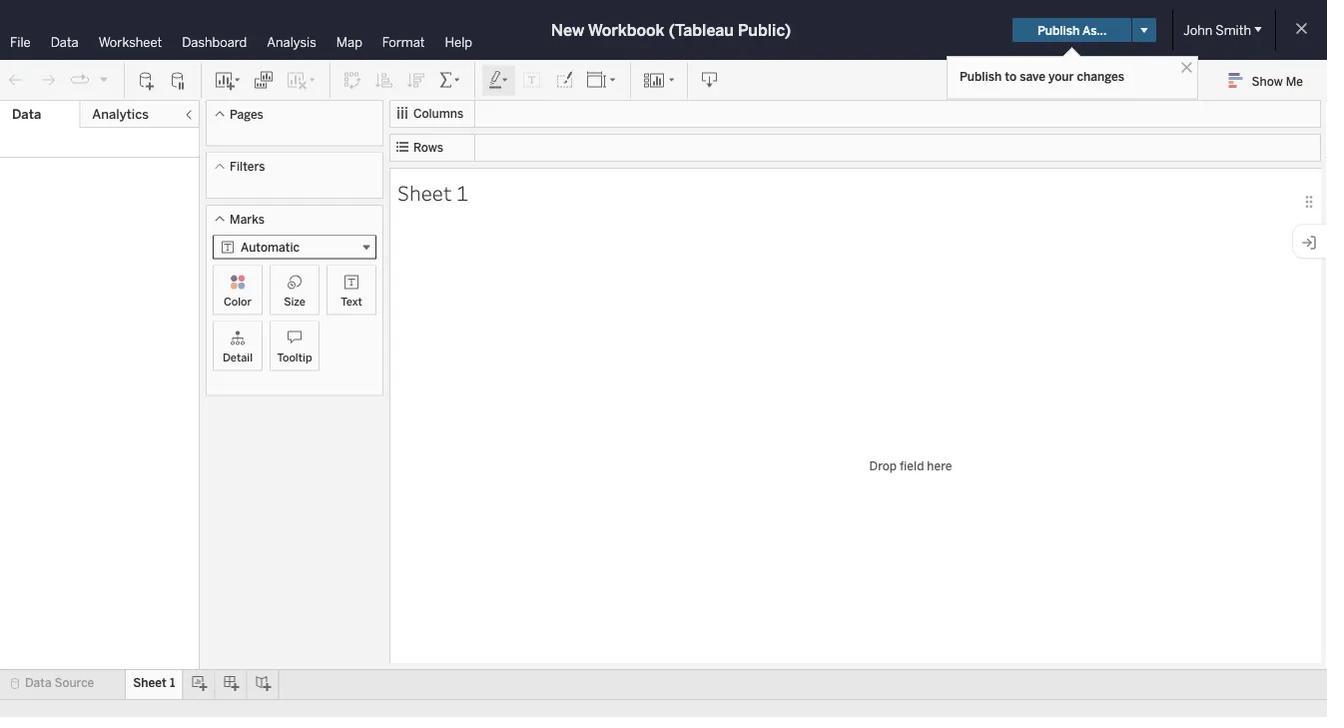 Task type: describe. For each thing, give the bounding box(es) containing it.
redo image
[[38, 70, 58, 90]]

(tableau
[[669, 20, 734, 39]]

tooltip
[[277, 351, 312, 364]]

format
[[383, 34, 425, 50]]

swap rows and columns image
[[343, 70, 363, 90]]

show/hide cards image
[[643, 70, 675, 90]]

new workbook (tableau public)
[[551, 20, 791, 39]]

0 vertical spatial sheet 1
[[398, 178, 469, 206]]

as...
[[1083, 23, 1107, 37]]

john smith
[[1184, 22, 1252, 38]]

your
[[1049, 69, 1074, 83]]

columns
[[414, 106, 464, 121]]

download image
[[700, 70, 720, 90]]

0 vertical spatial data
[[51, 34, 79, 50]]

color
[[224, 295, 252, 308]]

fit image
[[586, 70, 618, 90]]

pause auto updates image
[[169, 70, 189, 90]]

duplicate image
[[254, 70, 274, 90]]

sort descending image
[[407, 70, 427, 90]]

publish for publish to save your changes
[[960, 69, 1002, 83]]

to
[[1005, 69, 1017, 83]]

new worksheet image
[[214, 70, 242, 90]]

format workbook image
[[554, 70, 574, 90]]

analysis
[[267, 34, 316, 50]]

1 horizontal spatial replay animation image
[[98, 73, 110, 85]]

worksheet
[[99, 34, 162, 50]]

publish as... button
[[1013, 18, 1132, 42]]

help
[[445, 34, 473, 50]]

file
[[10, 34, 31, 50]]

1 horizontal spatial 1
[[457, 178, 469, 206]]

clear sheet image
[[286, 70, 318, 90]]

new
[[551, 20, 585, 39]]

new data source image
[[137, 70, 157, 90]]

dashboard
[[182, 34, 247, 50]]

smith
[[1216, 22, 1252, 38]]

1 vertical spatial 1
[[170, 676, 175, 690]]

publish to save your changes
[[960, 69, 1125, 83]]



Task type: locate. For each thing, give the bounding box(es) containing it.
map
[[336, 34, 363, 50]]

1 vertical spatial sheet 1
[[133, 676, 175, 690]]

data source
[[25, 676, 94, 690]]

marks
[[230, 212, 265, 226]]

show me
[[1252, 74, 1304, 88]]

me
[[1286, 74, 1304, 88]]

data up the redo image
[[51, 34, 79, 50]]

1 vertical spatial publish
[[960, 69, 1002, 83]]

sheet 1 right source
[[133, 676, 175, 690]]

sheet
[[398, 178, 452, 206], [133, 676, 167, 690]]

show me button
[[1220, 65, 1322, 96]]

1 right source
[[170, 676, 175, 690]]

data down undo "image"
[[12, 106, 41, 122]]

totals image
[[439, 70, 463, 90]]

collapse image
[[183, 109, 195, 121]]

data left source
[[25, 676, 52, 690]]

publish as...
[[1038, 23, 1107, 37]]

0 vertical spatial 1
[[457, 178, 469, 206]]

0 vertical spatial sheet
[[398, 178, 452, 206]]

1 horizontal spatial sheet 1
[[398, 178, 469, 206]]

1
[[457, 178, 469, 206], [170, 676, 175, 690]]

changes
[[1077, 69, 1125, 83]]

rows
[[414, 140, 444, 155]]

1 horizontal spatial publish
[[1038, 23, 1080, 37]]

publish left as...
[[1038, 23, 1080, 37]]

public)
[[738, 20, 791, 39]]

highlight image
[[488, 70, 511, 90]]

workbook
[[588, 20, 665, 39]]

0 horizontal spatial sheet 1
[[133, 676, 175, 690]]

publish left to on the right top of page
[[960, 69, 1002, 83]]

0 horizontal spatial publish
[[960, 69, 1002, 83]]

publish for publish as...
[[1038, 23, 1080, 37]]

0 vertical spatial publish
[[1038, 23, 1080, 37]]

pages
[[230, 107, 263, 121]]

source
[[54, 676, 94, 690]]

john
[[1184, 22, 1213, 38]]

text
[[341, 295, 362, 308]]

analytics
[[92, 106, 149, 122]]

detail
[[223, 351, 253, 364]]

0 horizontal spatial sheet
[[133, 676, 167, 690]]

0 horizontal spatial replay animation image
[[70, 70, 90, 90]]

1 down 'columns'
[[457, 178, 469, 206]]

save
[[1020, 69, 1046, 83]]

size
[[284, 295, 306, 308]]

1 vertical spatial sheet
[[133, 676, 167, 690]]

sort ascending image
[[375, 70, 395, 90]]

drop
[[870, 458, 897, 473]]

field
[[900, 458, 925, 473]]

show labels image
[[523, 70, 543, 90]]

replay animation image right the redo image
[[70, 70, 90, 90]]

publish inside button
[[1038, 23, 1080, 37]]

sheet 1 down rows
[[398, 178, 469, 206]]

sheet right source
[[133, 676, 167, 690]]

close image
[[1178, 58, 1197, 77]]

data
[[51, 34, 79, 50], [12, 106, 41, 122], [25, 676, 52, 690]]

sheet 1
[[398, 178, 469, 206], [133, 676, 175, 690]]

1 horizontal spatial sheet
[[398, 178, 452, 206]]

sheet down rows
[[398, 178, 452, 206]]

replay animation image
[[70, 70, 90, 90], [98, 73, 110, 85]]

0 horizontal spatial 1
[[170, 676, 175, 690]]

show
[[1252, 74, 1284, 88]]

publish
[[1038, 23, 1080, 37], [960, 69, 1002, 83]]

1 vertical spatial data
[[12, 106, 41, 122]]

undo image
[[6, 70, 26, 90]]

replay animation image up analytics
[[98, 73, 110, 85]]

here
[[927, 458, 953, 473]]

drop field here
[[870, 458, 953, 473]]

filters
[[230, 159, 265, 174]]

2 vertical spatial data
[[25, 676, 52, 690]]



Task type: vqa. For each thing, say whether or not it's contained in the screenshot.
John at the top of page
yes



